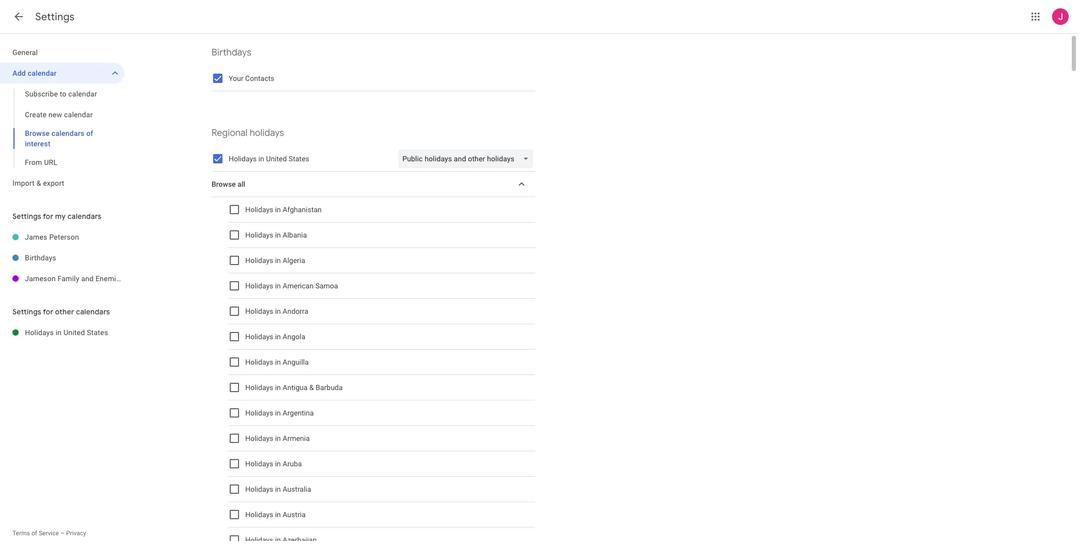 Task type: locate. For each thing, give the bounding box(es) containing it.
holidays in algeria
[[245, 256, 305, 265]]

calendars for my
[[68, 212, 102, 221]]

of down create new calendar
[[86, 129, 93, 137]]

holidays up holidays in armenia
[[245, 409, 273, 417]]

0 vertical spatial birthdays
[[212, 47, 251, 58]]

0 horizontal spatial states
[[87, 328, 108, 337]]

export
[[43, 179, 64, 187]]

calendars up holidays in united states link at left bottom
[[76, 307, 110, 316]]

holidays down settings for other calendars
[[25, 328, 54, 337]]

& right antigua
[[309, 383, 314, 392]]

holidays in aruba
[[245, 460, 302, 468]]

in
[[259, 155, 264, 163], [275, 205, 281, 214], [275, 231, 281, 239], [275, 256, 281, 265], [275, 282, 281, 290], [275, 307, 281, 315], [56, 328, 62, 337], [275, 333, 281, 341], [275, 358, 281, 366], [275, 383, 281, 392], [275, 409, 281, 417], [275, 434, 281, 442], [275, 460, 281, 468], [275, 485, 281, 493], [275, 510, 281, 519]]

australia
[[283, 485, 311, 493]]

angola
[[283, 333, 305, 341]]

in left american at bottom
[[275, 282, 281, 290]]

tree
[[0, 42, 124, 193]]

0 horizontal spatial &
[[37, 179, 41, 187]]

1 vertical spatial calendars
[[68, 212, 102, 221]]

holidays down holidays in angola
[[245, 358, 273, 366]]

states
[[289, 155, 309, 163], [87, 328, 108, 337]]

peterson
[[49, 233, 79, 241]]

holidays in angola
[[245, 333, 305, 341]]

calendars
[[52, 129, 84, 137], [68, 212, 102, 221], [76, 307, 110, 316]]

calendar up subscribe
[[28, 69, 57, 77]]

holidays in united states down the other
[[25, 328, 108, 337]]

1 vertical spatial for
[[43, 307, 53, 316]]

1 for from the top
[[43, 212, 53, 221]]

of inside "browse calendars of interest"
[[86, 129, 93, 137]]

united down holidays
[[266, 155, 287, 163]]

samoa
[[315, 282, 338, 290]]

holidays in united states down holidays
[[229, 155, 309, 163]]

subscribe to calendar
[[25, 90, 97, 98]]

your contacts
[[229, 74, 274, 82]]

of right terms
[[31, 530, 37, 537]]

holidays down holidays in aruba
[[245, 485, 273, 493]]

1 vertical spatial browse
[[212, 180, 236, 188]]

browse inside "tree item"
[[212, 180, 236, 188]]

2 for from the top
[[43, 307, 53, 316]]

of
[[86, 129, 93, 137], [31, 530, 37, 537]]

holidays down holidays in armenia
[[245, 460, 273, 468]]

calendar
[[28, 69, 57, 77], [68, 90, 97, 98], [64, 110, 93, 119]]

birthdays up jameson
[[25, 254, 56, 262]]

settings
[[35, 10, 75, 23], [12, 212, 41, 221], [12, 307, 41, 316]]

and
[[81, 274, 94, 283], [142, 274, 154, 283]]

0 vertical spatial holidays in united states
[[229, 155, 309, 163]]

1 vertical spatial birthdays
[[25, 254, 56, 262]]

1 vertical spatial united
[[64, 328, 85, 337]]

browse
[[25, 129, 50, 137], [212, 180, 236, 188]]

group containing subscribe to calendar
[[0, 84, 124, 173]]

and right family
[[81, 274, 94, 283]]

holidays in afghanistan
[[245, 205, 322, 214]]

from url
[[25, 158, 57, 167]]

holidays down the holidays in algeria
[[245, 282, 273, 290]]

your
[[229, 74, 243, 82]]

0 vertical spatial united
[[266, 155, 287, 163]]

2 vertical spatial settings
[[12, 307, 41, 316]]

holidays up holidays in angola
[[245, 307, 273, 315]]

–
[[61, 530, 65, 537]]

&
[[37, 179, 41, 187], [309, 383, 314, 392]]

calendars for other
[[76, 307, 110, 316]]

browse left all at the top
[[212, 180, 236, 188]]

holidays in american samoa
[[245, 282, 338, 290]]

0 vertical spatial calendars
[[52, 129, 84, 137]]

1 horizontal spatial and
[[142, 274, 154, 283]]

in left "albania"
[[275, 231, 281, 239]]

birthdays up your
[[212, 47, 251, 58]]

new
[[49, 110, 62, 119]]

settings up james
[[12, 212, 41, 221]]

browse inside "browse calendars of interest"
[[25, 129, 50, 137]]

0 horizontal spatial of
[[31, 530, 37, 537]]

holidays in australia
[[245, 485, 311, 493]]

1 horizontal spatial browse
[[212, 180, 236, 188]]

all
[[238, 180, 245, 188]]

calendars right the my
[[68, 212, 102, 221]]

birthdays inside the birthdays link
[[25, 254, 56, 262]]

holidays up the holidays in algeria
[[245, 231, 273, 239]]

calendars inside "browse calendars of interest"
[[52, 129, 84, 137]]

jameson family and enemies bbq and brawl link
[[25, 268, 175, 289]]

2 vertical spatial calendars
[[76, 307, 110, 316]]

0 vertical spatial browse
[[25, 129, 50, 137]]

in down settings for other calendars
[[56, 328, 62, 337]]

united down the other
[[64, 328, 85, 337]]

create
[[25, 110, 47, 119]]

algeria
[[283, 256, 305, 265]]

holidays up the holidays in albania
[[245, 205, 273, 214]]

0 vertical spatial calendar
[[28, 69, 57, 77]]

browse calendars of interest
[[25, 129, 93, 148]]

states down settings for other calendars
[[87, 328, 108, 337]]

& left export at the left of page
[[37, 179, 41, 187]]

0 horizontal spatial united
[[64, 328, 85, 337]]

for left the my
[[43, 212, 53, 221]]

0 vertical spatial states
[[289, 155, 309, 163]]

0 horizontal spatial and
[[81, 274, 94, 283]]

in left angola
[[275, 333, 281, 341]]

settings for my calendars
[[12, 212, 102, 221]]

1 vertical spatial states
[[87, 328, 108, 337]]

calendar right to
[[68, 90, 97, 98]]

andorra
[[283, 307, 308, 315]]

0 horizontal spatial holidays in united states
[[25, 328, 108, 337]]

1 vertical spatial holidays in united states
[[25, 328, 108, 337]]

2 vertical spatial calendar
[[64, 110, 93, 119]]

settings down jameson
[[12, 307, 41, 316]]

in left algeria
[[275, 256, 281, 265]]

family
[[58, 274, 79, 283]]

0 vertical spatial of
[[86, 129, 93, 137]]

group
[[0, 84, 124, 173]]

and right bbq
[[142, 274, 154, 283]]

holidays inside tree item
[[25, 328, 54, 337]]

argentina
[[283, 409, 314, 417]]

0 vertical spatial &
[[37, 179, 41, 187]]

in left afghanistan
[[275, 205, 281, 214]]

my
[[55, 212, 66, 221]]

holidays down holidays in andorra
[[245, 333, 273, 341]]

browse up the "interest"
[[25, 129, 50, 137]]

1 vertical spatial of
[[31, 530, 37, 537]]

calendar right new
[[64, 110, 93, 119]]

holidays down holidays in australia
[[245, 510, 273, 519]]

for left the other
[[43, 307, 53, 316]]

james peterson tree item
[[0, 227, 124, 247]]

in inside tree item
[[56, 328, 62, 337]]

url
[[44, 158, 57, 167]]

jameson family and enemies bbq and brawl
[[25, 274, 175, 283]]

import & export
[[12, 179, 64, 187]]

holidays in armenia
[[245, 434, 310, 442]]

settings right go back icon in the top left of the page
[[35, 10, 75, 23]]

0 vertical spatial settings
[[35, 10, 75, 23]]

birthdays
[[212, 47, 251, 58], [25, 254, 56, 262]]

holidays up all at the top
[[229, 155, 257, 163]]

for for other
[[43, 307, 53, 316]]

1 vertical spatial calendar
[[68, 90, 97, 98]]

aruba
[[283, 460, 302, 468]]

1 vertical spatial settings
[[12, 212, 41, 221]]

0 horizontal spatial browse
[[25, 129, 50, 137]]

holidays in united states
[[229, 155, 309, 163], [25, 328, 108, 337]]

united
[[266, 155, 287, 163], [64, 328, 85, 337]]

1 horizontal spatial of
[[86, 129, 93, 137]]

enemies
[[96, 274, 124, 283]]

states up afghanistan
[[289, 155, 309, 163]]

1 vertical spatial &
[[309, 383, 314, 392]]

None field
[[398, 149, 537, 168]]

regional
[[212, 127, 248, 139]]

holidays
[[229, 155, 257, 163], [245, 205, 273, 214], [245, 231, 273, 239], [245, 256, 273, 265], [245, 282, 273, 290], [245, 307, 273, 315], [25, 328, 54, 337], [245, 333, 273, 341], [245, 358, 273, 366], [245, 383, 273, 392], [245, 409, 273, 417], [245, 434, 273, 442], [245, 460, 273, 468], [245, 485, 273, 493], [245, 510, 273, 519]]

& inside tree
[[37, 179, 41, 187]]

jameson family and enemies bbq and brawl tree item
[[0, 268, 175, 289]]

0 horizontal spatial birthdays
[[25, 254, 56, 262]]

states inside tree item
[[87, 328, 108, 337]]

holidays in united states inside tree item
[[25, 328, 108, 337]]

in left australia at the left of the page
[[275, 485, 281, 493]]

for
[[43, 212, 53, 221], [43, 307, 53, 316]]

anguilla
[[283, 358, 309, 366]]

0 vertical spatial for
[[43, 212, 53, 221]]

calendars down create new calendar
[[52, 129, 84, 137]]

james
[[25, 233, 47, 241]]



Task type: vqa. For each thing, say whether or not it's contained in the screenshot.
"PM" corresponding to 12 PM
no



Task type: describe. For each thing, give the bounding box(es) containing it.
in left aruba
[[275, 460, 281, 468]]

albania
[[283, 231, 307, 239]]

other
[[55, 307, 74, 316]]

jameson
[[25, 274, 56, 283]]

contacts
[[245, 74, 274, 82]]

in down holidays
[[259, 155, 264, 163]]

privacy link
[[66, 530, 86, 537]]

armenia
[[283, 434, 310, 442]]

1 and from the left
[[81, 274, 94, 283]]

in left argentina
[[275, 409, 281, 417]]

1 horizontal spatial holidays in united states
[[229, 155, 309, 163]]

for for my
[[43, 212, 53, 221]]

1 horizontal spatial &
[[309, 383, 314, 392]]

tree containing general
[[0, 42, 124, 193]]

browse for browse calendars of interest
[[25, 129, 50, 137]]

terms of service link
[[12, 530, 59, 537]]

settings for my calendars tree
[[0, 227, 175, 289]]

1 horizontal spatial states
[[289, 155, 309, 163]]

holidays in united states link
[[25, 322, 124, 343]]

terms of service – privacy
[[12, 530, 86, 537]]

interest
[[25, 140, 50, 148]]

privacy
[[66, 530, 86, 537]]

holidays in andorra
[[245, 307, 308, 315]]

birthdays tree item
[[0, 247, 124, 268]]

service
[[39, 530, 59, 537]]

holidays down the holidays in albania
[[245, 256, 273, 265]]

holidays in argentina
[[245, 409, 314, 417]]

james peterson
[[25, 233, 79, 241]]

holidays down holidays in anguilla
[[245, 383, 273, 392]]

in left armenia
[[275, 434, 281, 442]]

settings for settings for my calendars
[[12, 212, 41, 221]]

terms
[[12, 530, 30, 537]]

antigua
[[283, 383, 308, 392]]

calendar inside tree item
[[28, 69, 57, 77]]

add calendar tree item
[[0, 63, 124, 84]]

in left antigua
[[275, 383, 281, 392]]

2 and from the left
[[142, 274, 154, 283]]

1 horizontal spatial united
[[266, 155, 287, 163]]

barbuda
[[316, 383, 343, 392]]

in left andorra at the bottom of the page
[[275, 307, 281, 315]]

holidays in albania
[[245, 231, 307, 239]]

browse for browse all
[[212, 180, 236, 188]]

birthdays link
[[25, 247, 124, 268]]

subscribe
[[25, 90, 58, 98]]

to
[[60, 90, 66, 98]]

create new calendar
[[25, 110, 93, 119]]

add
[[12, 69, 26, 77]]

afghanistan
[[283, 205, 322, 214]]

austria
[[283, 510, 306, 519]]

united inside tree item
[[64, 328, 85, 337]]

holidays in austria
[[245, 510, 306, 519]]

browse all
[[212, 180, 245, 188]]

settings heading
[[35, 10, 75, 23]]

american
[[283, 282, 314, 290]]

from
[[25, 158, 42, 167]]

settings for settings
[[35, 10, 75, 23]]

go back image
[[12, 10, 25, 23]]

regional holidays
[[212, 127, 284, 139]]

calendar for subscribe to calendar
[[68, 90, 97, 98]]

holidays up holidays in aruba
[[245, 434, 273, 442]]

settings for other calendars
[[12, 307, 110, 316]]

holidays in antigua & barbuda
[[245, 383, 343, 392]]

calendar for create new calendar
[[64, 110, 93, 119]]

browse all tree item
[[212, 172, 535, 197]]

holidays
[[250, 127, 284, 139]]

holidays in anguilla
[[245, 358, 309, 366]]

settings for settings for other calendars
[[12, 307, 41, 316]]

import
[[12, 179, 35, 187]]

holidays in united states tree item
[[0, 322, 124, 343]]

bbq
[[126, 274, 140, 283]]

add calendar
[[12, 69, 57, 77]]

general
[[12, 48, 38, 57]]

in left austria
[[275, 510, 281, 519]]

brawl
[[156, 274, 175, 283]]

in left anguilla
[[275, 358, 281, 366]]

1 horizontal spatial birthdays
[[212, 47, 251, 58]]



